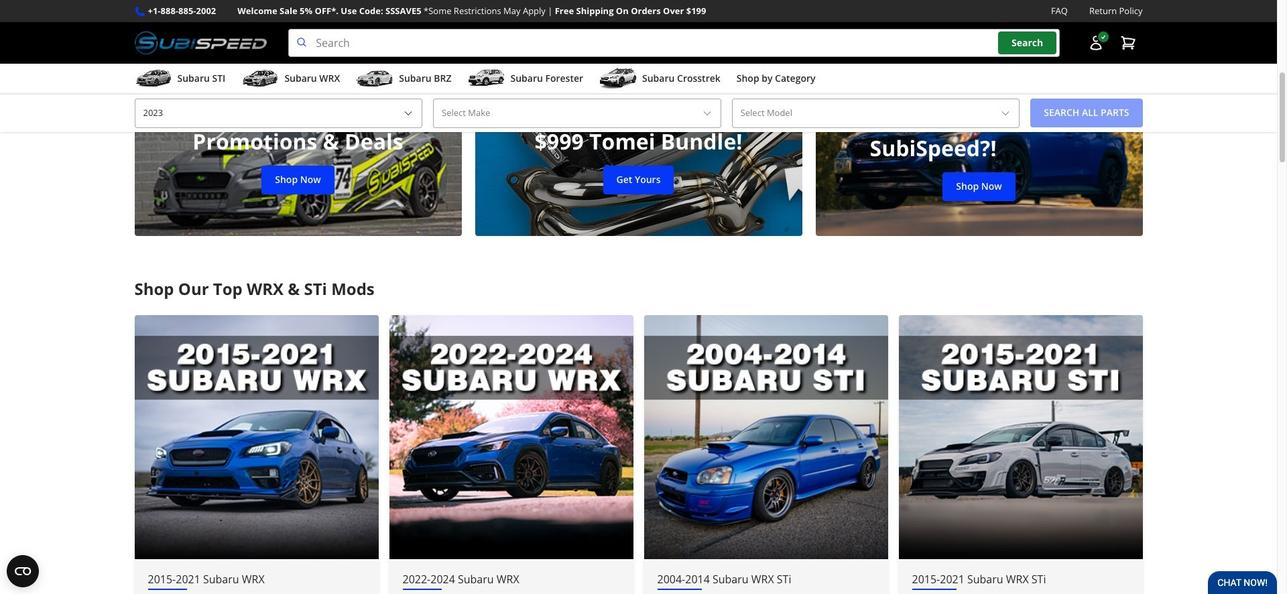 Task type: locate. For each thing, give the bounding box(es) containing it.
a subaru forester thumbnail image image
[[468, 68, 505, 89]]

select make image
[[702, 108, 713, 119]]

a subaru wrx thumbnail image image
[[242, 68, 279, 89]]

coilovers image
[[475, 31, 802, 236]]

select year image
[[403, 108, 414, 119]]

Select Year button
[[134, 99, 422, 128]]

Select Make button
[[433, 99, 721, 128]]

2015-21 wrx mods image
[[134, 315, 379, 559]]

select model image
[[1001, 108, 1011, 119]]

2015-2021 wrx sti aftermarket parts image
[[899, 315, 1143, 559]]

2022-2024 wrx mods image
[[389, 315, 633, 559]]



Task type: describe. For each thing, give the bounding box(es) containing it.
button image
[[1088, 35, 1104, 51]]

a subaru sti thumbnail image image
[[134, 68, 172, 89]]

Select Model button
[[732, 99, 1020, 128]]

deals image
[[134, 31, 462, 236]]

search input field
[[288, 29, 1060, 57]]

a subaru crosstrek thumbnail image image
[[599, 68, 637, 89]]

subispeed logo image
[[134, 29, 267, 57]]

wrx sti mods image
[[644, 315, 888, 559]]

a subaru brz thumbnail image image
[[356, 68, 394, 89]]

open widget image
[[7, 555, 39, 587]]

earn rewards image
[[816, 31, 1143, 236]]



Task type: vqa. For each thing, say whether or not it's contained in the screenshot.
SELECT YEAR icon
yes



